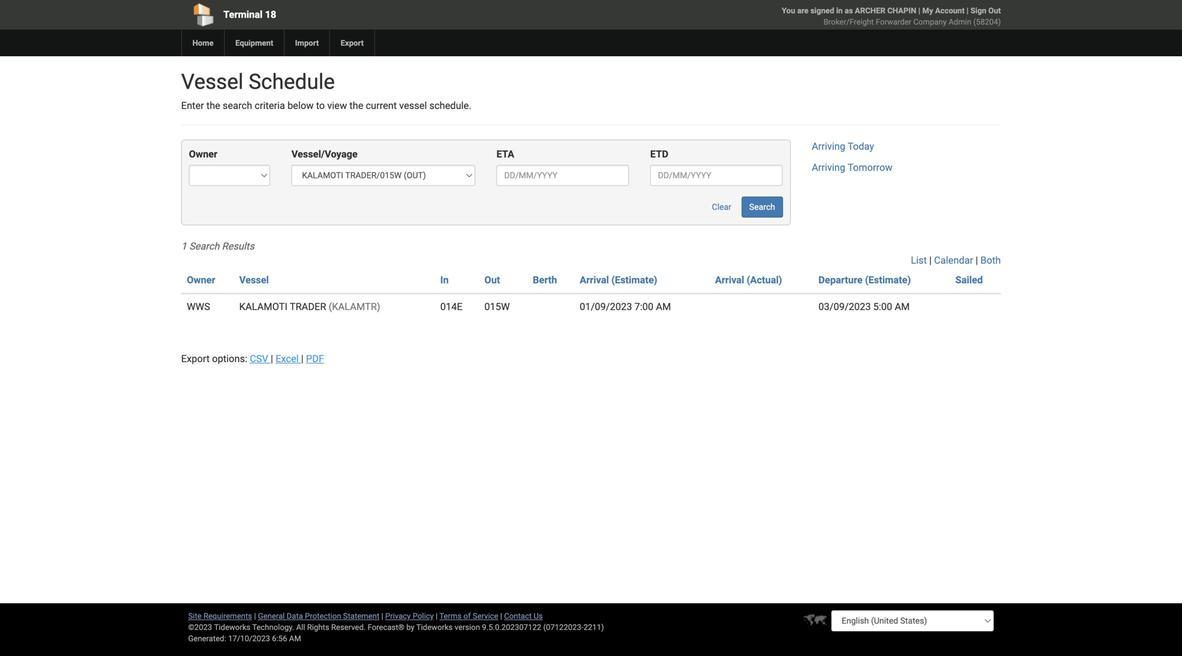 Task type: locate. For each thing, give the bounding box(es) containing it.
vessel inside vessel schedule enter the search criteria below to view the current vessel schedule.
[[181, 69, 244, 94]]

chapin
[[888, 6, 917, 15]]

us
[[534, 612, 543, 621]]

(estimate) up 5:00
[[866, 275, 912, 286]]

vessel
[[181, 69, 244, 94], [239, 275, 269, 286]]

home
[[193, 38, 214, 48]]

am right 7:00
[[656, 301, 671, 313]]

2 arriving from the top
[[812, 162, 846, 173]]

17/10/2023
[[228, 635, 270, 644]]

2 arrival from the left
[[716, 275, 745, 286]]

1 the from the left
[[207, 100, 220, 112]]

site
[[188, 612, 202, 621]]

0 horizontal spatial the
[[207, 100, 220, 112]]

0 horizontal spatial search
[[189, 241, 220, 252]]

clear button
[[705, 197, 740, 218]]

search inside button
[[750, 202, 776, 212]]

departure (estimate)
[[819, 275, 912, 286]]

results
[[222, 241, 254, 252]]

0 horizontal spatial (estimate)
[[612, 275, 658, 286]]

vessel for vessel
[[239, 275, 269, 286]]

pdf
[[306, 353, 324, 365]]

|
[[919, 6, 921, 15], [967, 6, 969, 15], [930, 255, 932, 266], [976, 255, 979, 266], [271, 353, 273, 365], [301, 353, 304, 365], [254, 612, 256, 621], [382, 612, 384, 621], [436, 612, 438, 621], [501, 612, 503, 621]]

1 horizontal spatial the
[[350, 100, 364, 112]]

berth
[[533, 275, 557, 286]]

| right "list" link
[[930, 255, 932, 266]]

search
[[223, 100, 252, 112]]

privacy policy link
[[386, 612, 434, 621]]

1 vertical spatial export
[[181, 353, 210, 365]]

1 arrival from the left
[[580, 275, 609, 286]]

2 (estimate) from the left
[[866, 275, 912, 286]]

(kalamtr)
[[329, 301, 381, 313]]

in link
[[441, 275, 449, 286]]

arriving for arriving tomorrow
[[812, 162, 846, 173]]

arrival (actual)
[[716, 275, 783, 286]]

you are signed in as archer chapin | my account | sign out broker/freight forwarder company admin (58204)
[[782, 6, 1002, 26]]

out up 015w
[[485, 275, 500, 286]]

arriving today
[[812, 141, 875, 152]]

| left my
[[919, 6, 921, 15]]

am right 5:00
[[895, 301, 910, 313]]

vessel schedule enter the search criteria below to view the current vessel schedule.
[[181, 69, 472, 112]]

out link
[[485, 275, 500, 286]]

1 arriving from the top
[[812, 141, 846, 152]]

site requirements | general data protection statement | privacy policy | terms of service | contact us ©2023 tideworks technology. all rights reserved. forecast® by tideworks version 9.5.0.202307122 (07122023-2211) generated: 17/10/2023 6:56 am
[[188, 612, 604, 644]]

0 vertical spatial vessel
[[181, 69, 244, 94]]

forecast®
[[368, 623, 405, 633]]

excel
[[276, 353, 299, 365]]

| right the csv
[[271, 353, 273, 365]]

signed
[[811, 6, 835, 15]]

technology.
[[252, 623, 294, 633]]

criteria
[[255, 100, 285, 112]]

today
[[848, 141, 875, 152]]

1 vertical spatial out
[[485, 275, 500, 286]]

owner up wws
[[187, 275, 215, 286]]

arriving up arriving tomorrow link
[[812, 141, 846, 152]]

requirements
[[204, 612, 252, 621]]

equipment link
[[224, 30, 284, 56]]

my
[[923, 6, 934, 15]]

2 the from the left
[[350, 100, 364, 112]]

company
[[914, 17, 947, 26]]

ETD text field
[[651, 165, 783, 186]]

clear
[[712, 202, 732, 212]]

the
[[207, 100, 220, 112], [350, 100, 364, 112]]

policy
[[413, 612, 434, 621]]

search right 1
[[189, 241, 220, 252]]

1 horizontal spatial arrival
[[716, 275, 745, 286]]

vessel up "kalamoti"
[[239, 275, 269, 286]]

0 horizontal spatial arrival
[[580, 275, 609, 286]]

0 vertical spatial search
[[750, 202, 776, 212]]

schedule.
[[430, 100, 472, 112]]

0 horizontal spatial export
[[181, 353, 210, 365]]

kalamoti trader (kalamtr)
[[239, 301, 381, 313]]

0 vertical spatial out
[[989, 6, 1002, 15]]

terms
[[440, 612, 462, 621]]

owner down the enter
[[189, 148, 218, 160]]

(58204)
[[974, 17, 1002, 26]]

ETA text field
[[497, 165, 630, 186]]

1 horizontal spatial export
[[341, 38, 364, 48]]

data
[[287, 612, 303, 621]]

am for 01/09/2023 7:00 am
[[656, 301, 671, 313]]

current
[[366, 100, 397, 112]]

arrival down 1 search results list | calendar | both
[[580, 275, 609, 286]]

1 vertical spatial search
[[189, 241, 220, 252]]

sign
[[971, 6, 987, 15]]

(estimate) for arrival (estimate)
[[612, 275, 658, 286]]

the right view
[[350, 100, 364, 112]]

| left general on the left bottom of page
[[254, 612, 256, 621]]

out up (58204)
[[989, 6, 1002, 15]]

export link
[[330, 30, 375, 56]]

search button
[[742, 197, 783, 218]]

03/09/2023 5:00 am
[[819, 301, 910, 313]]

0 vertical spatial arriving
[[812, 141, 846, 152]]

18
[[265, 9, 276, 20]]

vessel up the enter
[[181, 69, 244, 94]]

am inside site requirements | general data protection statement | privacy policy | terms of service | contact us ©2023 tideworks technology. all rights reserved. forecast® by tideworks version 9.5.0.202307122 (07122023-2211) generated: 17/10/2023 6:56 am
[[289, 635, 301, 644]]

01/09/2023
[[580, 301, 633, 313]]

0 vertical spatial export
[[341, 38, 364, 48]]

0 vertical spatial owner
[[189, 148, 218, 160]]

| up forecast® on the left bottom of page
[[382, 612, 384, 621]]

list
[[912, 255, 928, 266]]

privacy
[[386, 612, 411, 621]]

arrival left (actual)
[[716, 275, 745, 286]]

schedule
[[249, 69, 335, 94]]

export left the options:
[[181, 353, 210, 365]]

am for 03/09/2023 5:00 am
[[895, 301, 910, 313]]

the right the enter
[[207, 100, 220, 112]]

0 horizontal spatial am
[[289, 635, 301, 644]]

tomorrow
[[848, 162, 893, 173]]

arrival
[[580, 275, 609, 286], [716, 275, 745, 286]]

(estimate)
[[612, 275, 658, 286], [866, 275, 912, 286]]

in
[[837, 6, 843, 15]]

1 horizontal spatial out
[[989, 6, 1002, 15]]

excel link
[[276, 353, 301, 365]]

sign out link
[[971, 6, 1002, 15]]

arrival for arrival (actual)
[[716, 275, 745, 286]]

2 horizontal spatial am
[[895, 301, 910, 313]]

1 horizontal spatial (estimate)
[[866, 275, 912, 286]]

(estimate) up 01/09/2023 7:00 am
[[612, 275, 658, 286]]

owner link
[[187, 275, 215, 286]]

1 horizontal spatial search
[[750, 202, 776, 212]]

1 (estimate) from the left
[[612, 275, 658, 286]]

import
[[295, 38, 319, 48]]

forwarder
[[876, 17, 912, 26]]

in
[[441, 275, 449, 286]]

1 vertical spatial arriving
[[812, 162, 846, 173]]

search inside 1 search results list | calendar | both
[[189, 241, 220, 252]]

export down terminal 18 link
[[341, 38, 364, 48]]

wws
[[187, 301, 210, 313]]

kalamoti
[[239, 301, 288, 313]]

arriving down arriving today
[[812, 162, 846, 173]]

am down all
[[289, 635, 301, 644]]

am
[[656, 301, 671, 313], [895, 301, 910, 313], [289, 635, 301, 644]]

equipment
[[236, 38, 273, 48]]

1 horizontal spatial am
[[656, 301, 671, 313]]

(actual)
[[747, 275, 783, 286]]

search right clear
[[750, 202, 776, 212]]

1 vertical spatial vessel
[[239, 275, 269, 286]]

my account link
[[923, 6, 965, 15]]

as
[[845, 6, 854, 15]]



Task type: describe. For each thing, give the bounding box(es) containing it.
contact us link
[[504, 612, 543, 621]]

general data protection statement link
[[258, 612, 380, 621]]

export options: csv | excel | pdf
[[181, 353, 324, 365]]

vessel
[[400, 100, 427, 112]]

terms of service link
[[440, 612, 499, 621]]

6:56
[[272, 635, 287, 644]]

terminal 18
[[224, 9, 276, 20]]

terminal 18 link
[[181, 0, 511, 30]]

vessel/voyage
[[292, 148, 358, 160]]

service
[[473, 612, 499, 621]]

export for export
[[341, 38, 364, 48]]

csv
[[250, 353, 268, 365]]

berth link
[[533, 275, 557, 286]]

below
[[288, 100, 314, 112]]

2211)
[[584, 623, 604, 633]]

protection
[[305, 612, 341, 621]]

options:
[[212, 353, 247, 365]]

both link
[[981, 255, 1002, 266]]

| up tideworks
[[436, 612, 438, 621]]

pdf link
[[306, 353, 324, 365]]

rights
[[307, 623, 330, 633]]

arriving today link
[[812, 141, 875, 152]]

trader
[[290, 301, 326, 313]]

arrival for arrival (estimate)
[[580, 275, 609, 286]]

©2023 tideworks
[[188, 623, 251, 633]]

reserved.
[[331, 623, 366, 633]]

9.5.0.202307122
[[482, 623, 542, 633]]

both
[[981, 255, 1002, 266]]

version
[[455, 623, 480, 633]]

arrival (estimate) link
[[580, 275, 658, 286]]

5:00
[[874, 301, 893, 313]]

broker/freight
[[824, 17, 874, 26]]

tideworks
[[417, 623, 453, 633]]

archer
[[856, 6, 886, 15]]

1 search results list | calendar | both
[[181, 241, 1002, 266]]

0 horizontal spatial out
[[485, 275, 500, 286]]

vessel for vessel schedule enter the search criteria below to view the current vessel schedule.
[[181, 69, 244, 94]]

01/09/2023 7:00 am
[[580, 301, 671, 313]]

1
[[181, 241, 187, 252]]

by
[[407, 623, 415, 633]]

departure (estimate) link
[[819, 275, 912, 286]]

csv link
[[250, 353, 271, 365]]

(07122023-
[[544, 623, 584, 633]]

general
[[258, 612, 285, 621]]

015w
[[485, 301, 510, 313]]

account
[[936, 6, 965, 15]]

calendar
[[935, 255, 974, 266]]

arriving tomorrow
[[812, 162, 893, 173]]

7:00
[[635, 301, 654, 313]]

| up 9.5.0.202307122
[[501, 612, 503, 621]]

014e
[[441, 301, 463, 313]]

| left pdf
[[301, 353, 304, 365]]

list link
[[912, 255, 928, 266]]

arriving for arriving today
[[812, 141, 846, 152]]

departure
[[819, 275, 863, 286]]

| left both
[[976, 255, 979, 266]]

statement
[[343, 612, 380, 621]]

to
[[316, 100, 325, 112]]

arrival (actual) link
[[716, 275, 783, 286]]

1 vertical spatial owner
[[187, 275, 215, 286]]

03/09/2023
[[819, 301, 871, 313]]

out inside you are signed in as archer chapin | my account | sign out broker/freight forwarder company admin (58204)
[[989, 6, 1002, 15]]

| left sign
[[967, 6, 969, 15]]

arriving tomorrow link
[[812, 162, 893, 173]]

home link
[[181, 30, 224, 56]]

(estimate) for departure (estimate)
[[866, 275, 912, 286]]

eta
[[497, 148, 515, 160]]

you
[[782, 6, 796, 15]]

export for export options: csv | excel | pdf
[[181, 353, 210, 365]]

sailed link
[[956, 275, 984, 286]]

of
[[464, 612, 471, 621]]

generated:
[[188, 635, 226, 644]]

calendar link
[[935, 255, 974, 266]]



Task type: vqa. For each thing, say whether or not it's contained in the screenshot.
the left available
no



